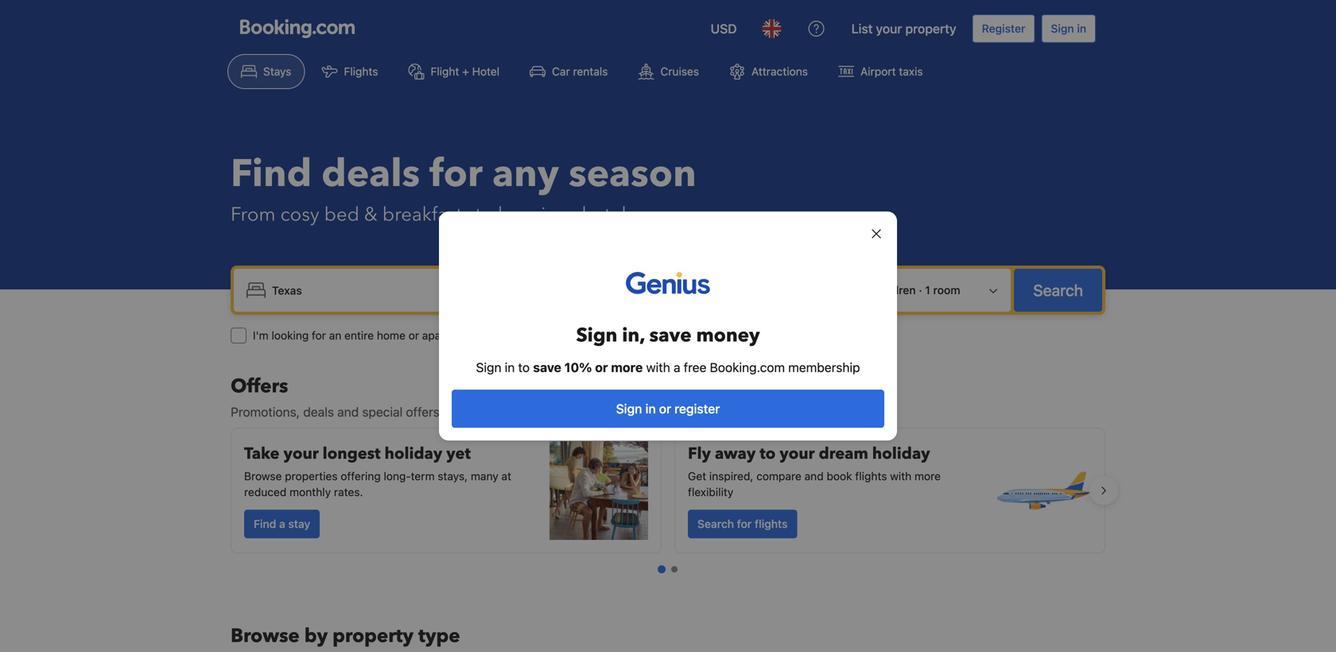 Task type: locate. For each thing, give the bounding box(es) containing it.
sign for sign in
[[1051, 22, 1075, 35]]

2 i'm from the left
[[510, 329, 526, 342]]

any
[[493, 148, 559, 200]]

0 vertical spatial find
[[231, 148, 312, 200]]

1 horizontal spatial date
[[728, 284, 752, 297]]

get
[[688, 470, 707, 483]]

0 horizontal spatial with
[[646, 360, 671, 375]]

1 horizontal spatial holiday
[[873, 443, 931, 465]]

save
[[650, 323, 692, 349], [533, 360, 562, 375]]

with
[[646, 360, 671, 375], [891, 470, 912, 483]]

for left "you"
[[443, 405, 459, 420]]

list your property
[[852, 21, 957, 36]]

for for an
[[312, 329, 326, 342]]

1 vertical spatial property
[[333, 623, 414, 650]]

to inside fly away to your dream holiday get inspired, compare and book flights with more flexibility
[[760, 443, 776, 465]]

browse left by
[[231, 623, 300, 650]]

0 horizontal spatial looking
[[272, 329, 309, 342]]

progress bar
[[659, 567, 678, 573]]

for inside offers promotions, deals and special offers for you
[[443, 405, 459, 420]]

for down inspired,
[[737, 518, 752, 531]]

i'm looking for flights
[[656, 329, 764, 342]]

1 vertical spatial and
[[805, 470, 824, 483]]

find down reduced
[[254, 518, 276, 531]]

for
[[430, 148, 483, 200], [312, 329, 326, 342], [579, 329, 593, 342], [715, 329, 729, 342], [443, 405, 459, 420], [737, 518, 752, 531]]

1 horizontal spatial a
[[674, 360, 681, 375]]

search for flights link
[[688, 510, 798, 539]]

region containing take your longest holiday yet
[[218, 422, 1119, 560]]

0 horizontal spatial a
[[279, 518, 285, 531]]

cruises
[[661, 65, 699, 78]]

register
[[982, 22, 1026, 35]]

to down the travelling
[[518, 360, 530, 375]]

flights inside fly away to your dream holiday get inspired, compare and book flights with more flexibility
[[856, 470, 888, 483]]

check- right —
[[670, 284, 708, 297]]

your up compare
[[780, 443, 815, 465]]

for up breakfasts
[[430, 148, 483, 200]]

10%
[[565, 360, 592, 375]]

deals inside offers promotions, deals and special offers for you
[[303, 405, 334, 420]]

2 holiday from the left
[[873, 443, 931, 465]]

0 vertical spatial browse
[[244, 470, 282, 483]]

2 vertical spatial to
[[760, 443, 776, 465]]

your inside take your longest holiday yet browse properties offering long-term stays, many at reduced monthly rates.
[[284, 443, 319, 465]]

an
[[329, 329, 342, 342]]

0 horizontal spatial property
[[333, 623, 414, 650]]

browse inside take your longest holiday yet browse properties offering long-term stays, many at reduced monthly rates.
[[244, 470, 282, 483]]

1 vertical spatial to
[[518, 360, 530, 375]]

1 vertical spatial a
[[279, 518, 285, 531]]

hotels
[[582, 202, 635, 228]]

1 horizontal spatial check-
[[670, 284, 708, 297]]

0 vertical spatial with
[[646, 360, 671, 375]]

2 horizontal spatial or
[[659, 401, 672, 417]]

looking right i'm
[[675, 329, 712, 342]]

sign left in,
[[576, 323, 618, 349]]

for left work
[[579, 329, 593, 342]]

search inside button
[[1034, 281, 1084, 300]]

for inside find deals for any season from cosy bed & breakfasts to luxurious hotels
[[430, 148, 483, 200]]

i'm
[[253, 329, 269, 342], [510, 329, 526, 342]]

special
[[362, 405, 403, 420]]

0 horizontal spatial holiday
[[385, 443, 443, 465]]

take
[[244, 443, 280, 465]]

1 horizontal spatial looking
[[675, 329, 712, 342]]

in right register
[[1078, 22, 1087, 35]]

flights up booking.com
[[732, 329, 764, 342]]

and left book
[[805, 470, 824, 483]]

looking
[[272, 329, 309, 342], [675, 329, 712, 342]]

to inside sign in, save money dialog
[[518, 360, 530, 375]]

deals
[[322, 148, 420, 200], [303, 405, 334, 420]]

holiday inside fly away to your dream holiday get inspired, compare and book flights with more flexibility
[[873, 443, 931, 465]]

flights right book
[[856, 470, 888, 483]]

deals inside find deals for any season from cosy bed & breakfasts to luxurious hotels
[[322, 148, 420, 200]]

check-in date — check-out date
[[574, 284, 752, 297]]

property up the taxis
[[906, 21, 957, 36]]

1 vertical spatial search
[[698, 518, 734, 531]]

1 i'm from the left
[[253, 329, 269, 342]]

1 horizontal spatial and
[[805, 470, 824, 483]]

sign right register
[[1051, 22, 1075, 35]]

longest
[[323, 443, 381, 465]]

deals right the "promotions,"
[[303, 405, 334, 420]]

with right book
[[891, 470, 912, 483]]

car rentals link
[[516, 54, 622, 89]]

or
[[409, 329, 419, 342], [595, 360, 608, 375], [659, 401, 672, 417]]

1 looking from the left
[[272, 329, 309, 342]]

at
[[502, 470, 512, 483]]

0 vertical spatial deals
[[322, 148, 420, 200]]

property for by
[[333, 623, 414, 650]]

1 vertical spatial deals
[[303, 405, 334, 420]]

find inside find deals for any season from cosy bed & breakfasts to luxurious hotels
[[231, 148, 312, 200]]

sign in to save 10% or more with a free booking.com membership
[[476, 360, 861, 375]]

fly away to your dream holiday image
[[994, 442, 1093, 540]]

property
[[906, 21, 957, 36], [333, 623, 414, 650]]

out
[[708, 284, 725, 297]]

for up booking.com
[[715, 329, 729, 342]]

away
[[715, 443, 756, 465]]

date
[[624, 284, 648, 297], [728, 284, 752, 297]]

i'm up the 'offers' on the bottom of the page
[[253, 329, 269, 342]]

1 horizontal spatial to
[[518, 360, 530, 375]]

0 horizontal spatial date
[[624, 284, 648, 297]]

to up compare
[[760, 443, 776, 465]]

—
[[654, 284, 664, 297]]

promotions,
[[231, 405, 300, 420]]

browse up reduced
[[244, 470, 282, 483]]

2 horizontal spatial to
[[760, 443, 776, 465]]

taxis
[[899, 65, 923, 78]]

date left —
[[624, 284, 648, 297]]

0 vertical spatial more
[[611, 360, 643, 375]]

save left '10%'
[[533, 360, 562, 375]]

1 holiday from the left
[[385, 443, 443, 465]]

holiday
[[385, 443, 443, 465], [873, 443, 931, 465]]

1 horizontal spatial with
[[891, 470, 912, 483]]

and left special at bottom
[[337, 405, 359, 420]]

flights down compare
[[755, 518, 788, 531]]

or left register
[[659, 401, 672, 417]]

sign for sign in, save money
[[576, 323, 618, 349]]

holiday up term
[[385, 443, 443, 465]]

deals up &
[[322, 148, 420, 200]]

sign up "you"
[[476, 360, 502, 375]]

more
[[611, 360, 643, 375], [915, 470, 941, 483]]

sign in
[[1051, 22, 1087, 35]]

1 horizontal spatial your
[[780, 443, 815, 465]]

i'm for i'm travelling for work
[[510, 329, 526, 342]]

yet
[[447, 443, 471, 465]]

a left free
[[674, 360, 681, 375]]

with inside sign in, save money dialog
[[646, 360, 671, 375]]

sign for sign in to save 10% or more with a free booking.com membership
[[476, 360, 502, 375]]

reduced
[[244, 486, 287, 499]]

in,
[[622, 323, 645, 349]]

in down the sign in to save 10% or more with a free booking.com membership
[[646, 401, 656, 417]]

a left the stay
[[279, 518, 285, 531]]

0 horizontal spatial and
[[337, 405, 359, 420]]

1 vertical spatial or
[[595, 360, 608, 375]]

0 vertical spatial property
[[906, 21, 957, 36]]

flights link
[[308, 54, 392, 89]]

looking left an
[[272, 329, 309, 342]]

0 horizontal spatial save
[[533, 360, 562, 375]]

2 horizontal spatial your
[[876, 21, 903, 36]]

1 vertical spatial flights
[[856, 470, 888, 483]]

your inside fly away to your dream holiday get inspired, compare and book flights with more flexibility
[[780, 443, 815, 465]]

main content
[[218, 374, 1119, 652]]

0 vertical spatial or
[[409, 329, 419, 342]]

2 check- from the left
[[670, 284, 708, 297]]

looking for i'm
[[272, 329, 309, 342]]

or right home
[[409, 329, 419, 342]]

check-
[[574, 284, 612, 297], [670, 284, 708, 297]]

in left —
[[612, 284, 621, 297]]

0 horizontal spatial your
[[284, 443, 319, 465]]

your right list
[[876, 21, 903, 36]]

0 vertical spatial a
[[674, 360, 681, 375]]

i'm travelling for work
[[510, 329, 621, 342]]

0 horizontal spatial check-
[[574, 284, 612, 297]]

with down i'm
[[646, 360, 671, 375]]

sign
[[1051, 22, 1075, 35], [576, 323, 618, 349], [476, 360, 502, 375], [616, 401, 642, 417]]

cruises link
[[625, 54, 713, 89]]

register
[[675, 401, 720, 417]]

1 vertical spatial save
[[533, 360, 562, 375]]

looking for i'm
[[675, 329, 712, 342]]

blue genius logo image
[[626, 272, 711, 294], [626, 272, 711, 294]]

airport taxis
[[861, 65, 923, 78]]

1 vertical spatial more
[[915, 470, 941, 483]]

compare
[[757, 470, 802, 483]]

find
[[231, 148, 312, 200], [254, 518, 276, 531]]

sign in or register
[[616, 401, 720, 417]]

region
[[218, 422, 1119, 560]]

attractions link
[[716, 54, 822, 89]]

date right out at the right of page
[[728, 284, 752, 297]]

your up the properties
[[284, 443, 319, 465]]

0 vertical spatial and
[[337, 405, 359, 420]]

for for work
[[579, 329, 593, 342]]

1 horizontal spatial i'm
[[510, 329, 526, 342]]

car
[[552, 65, 570, 78]]

1 horizontal spatial property
[[906, 21, 957, 36]]

0 vertical spatial search
[[1034, 281, 1084, 300]]

your
[[876, 21, 903, 36], [284, 443, 319, 465], [780, 443, 815, 465]]

holiday right dream
[[873, 443, 931, 465]]

1 horizontal spatial more
[[915, 470, 941, 483]]

in
[[1078, 22, 1087, 35], [612, 284, 621, 297], [505, 360, 515, 375], [646, 401, 656, 417]]

search for flights
[[698, 518, 788, 531]]

0 horizontal spatial more
[[611, 360, 643, 375]]

2 looking from the left
[[675, 329, 712, 342]]

find for deals
[[231, 148, 312, 200]]

browse
[[244, 470, 282, 483], [231, 623, 300, 650]]

0 horizontal spatial search
[[698, 518, 734, 531]]

0 vertical spatial to
[[476, 202, 493, 228]]

you
[[462, 405, 483, 420]]

0 horizontal spatial to
[[476, 202, 493, 228]]

find up the 'from'
[[231, 148, 312, 200]]

property inside main content
[[333, 623, 414, 650]]

for left an
[[312, 329, 326, 342]]

check- up work
[[574, 284, 612, 297]]

0 horizontal spatial i'm
[[253, 329, 269, 342]]

i'm left the travelling
[[510, 329, 526, 342]]

in for check-in date — check-out date
[[612, 284, 621, 297]]

property right by
[[333, 623, 414, 650]]

save up the sign in to save 10% or more with a free booking.com membership
[[650, 323, 692, 349]]

progress bar inside main content
[[659, 567, 678, 573]]

for for any
[[430, 148, 483, 200]]

sign down the sign in to save 10% or more with a free booking.com membership
[[616, 401, 642, 417]]

take your longest holiday yet image
[[550, 442, 649, 540]]

fly
[[688, 443, 711, 465]]

in down i'm travelling for work
[[505, 360, 515, 375]]

to left the luxurious
[[476, 202, 493, 228]]

1 horizontal spatial search
[[1034, 281, 1084, 300]]

1 check- from the left
[[574, 284, 612, 297]]

airport
[[861, 65, 896, 78]]

or right '10%'
[[595, 360, 608, 375]]

monthly
[[290, 486, 331, 499]]

sign in link
[[1042, 14, 1096, 43]]

1 vertical spatial find
[[254, 518, 276, 531]]

1 vertical spatial with
[[891, 470, 912, 483]]

0 vertical spatial save
[[650, 323, 692, 349]]



Task type: describe. For each thing, give the bounding box(es) containing it.
+
[[462, 65, 469, 78]]

your for take
[[284, 443, 319, 465]]

1 date from the left
[[624, 284, 648, 297]]

and inside fly away to your dream holiday get inspired, compare and book flights with more flexibility
[[805, 470, 824, 483]]

list your property link
[[842, 10, 966, 48]]

1 vertical spatial browse
[[231, 623, 300, 650]]

offers
[[231, 374, 288, 400]]

your for list
[[876, 21, 903, 36]]

for inside region
[[737, 518, 752, 531]]

offers
[[406, 405, 440, 420]]

sign in or register link
[[452, 390, 885, 428]]

rentals
[[573, 65, 608, 78]]

holiday inside take your longest holiday yet browse properties offering long-term stays, many at reduced monthly rates.
[[385, 443, 443, 465]]

1 horizontal spatial or
[[595, 360, 608, 375]]

free
[[684, 360, 707, 375]]

flight + hotel
[[431, 65, 500, 78]]

i'm for i'm looking for an entire home or apartment
[[253, 329, 269, 342]]

offering
[[341, 470, 381, 483]]

stays,
[[438, 470, 468, 483]]

flight
[[431, 65, 459, 78]]

register link
[[973, 14, 1036, 43]]

money
[[697, 323, 760, 349]]

i'm looking for an entire home or apartment
[[253, 329, 475, 342]]

1 horizontal spatial save
[[650, 323, 692, 349]]

type
[[419, 623, 460, 650]]

stay
[[288, 518, 310, 531]]

apartment
[[422, 329, 475, 342]]

a inside dialog
[[674, 360, 681, 375]]

&
[[364, 202, 378, 228]]

luxurious
[[498, 202, 577, 228]]

find deals for any season from cosy bed & breakfasts to luxurious hotels
[[231, 148, 697, 228]]

in for sign in to save 10% or more with a free booking.com membership
[[505, 360, 515, 375]]

find for a
[[254, 518, 276, 531]]

offers promotions, deals and special offers for you
[[231, 374, 483, 420]]

home
[[377, 329, 406, 342]]

stays
[[263, 65, 292, 78]]

many
[[471, 470, 499, 483]]

2 date from the left
[[728, 284, 752, 297]]

2 vertical spatial flights
[[755, 518, 788, 531]]

booking.com image
[[240, 19, 355, 38]]

in for sign in or register
[[646, 401, 656, 417]]

work
[[596, 329, 621, 342]]

from
[[231, 202, 276, 228]]

i'm
[[656, 329, 672, 342]]

search button
[[1015, 269, 1103, 312]]

for for flights
[[715, 329, 729, 342]]

search for search
[[1034, 281, 1084, 300]]

to inside find deals for any season from cosy bed & breakfasts to luxurious hotels
[[476, 202, 493, 228]]

by
[[305, 623, 328, 650]]

flexibility
[[688, 486, 734, 499]]

check-out date button
[[664, 276, 758, 305]]

bed
[[324, 202, 360, 228]]

a inside main content
[[279, 518, 285, 531]]

0 vertical spatial flights
[[732, 329, 764, 342]]

browse by property type
[[231, 623, 460, 650]]

properties
[[285, 470, 338, 483]]

car rentals
[[552, 65, 608, 78]]

flights
[[344, 65, 378, 78]]

main content containing offers
[[218, 374, 1119, 652]]

inspired,
[[710, 470, 754, 483]]

sign for sign in or register
[[616, 401, 642, 417]]

hotel
[[472, 65, 500, 78]]

membership
[[789, 360, 861, 375]]

cosy
[[281, 202, 320, 228]]

attractions
[[752, 65, 808, 78]]

and inside offers promotions, deals and special offers for you
[[337, 405, 359, 420]]

travelling
[[529, 329, 576, 342]]

flight + hotel link
[[395, 54, 513, 89]]

take your longest holiday yet browse properties offering long-term stays, many at reduced monthly rates.
[[244, 443, 512, 499]]

find a stay link
[[244, 510, 320, 539]]

list
[[852, 21, 873, 36]]

2 vertical spatial or
[[659, 401, 672, 417]]

stays link
[[228, 54, 305, 89]]

to for fly
[[760, 443, 776, 465]]

find a stay
[[254, 518, 310, 531]]

sign in, save money
[[576, 323, 760, 349]]

dream
[[819, 443, 869, 465]]

term
[[411, 470, 435, 483]]

book
[[827, 470, 853, 483]]

check-in date button
[[568, 276, 654, 305]]

property for your
[[906, 21, 957, 36]]

fly away to your dream holiday get inspired, compare and book flights with more flexibility
[[688, 443, 941, 499]]

to for sign
[[518, 360, 530, 375]]

breakfasts
[[383, 202, 471, 228]]

sign in, save money dialog
[[420, 193, 917, 460]]

entire
[[345, 329, 374, 342]]

more inside sign in, save money dialog
[[611, 360, 643, 375]]

more inside fly away to your dream holiday get inspired, compare and book flights with more flexibility
[[915, 470, 941, 483]]

0 horizontal spatial or
[[409, 329, 419, 342]]

rates.
[[334, 486, 363, 499]]

booking.com
[[710, 360, 785, 375]]

with inside fly away to your dream holiday get inspired, compare and book flights with more flexibility
[[891, 470, 912, 483]]

search for search for flights
[[698, 518, 734, 531]]

airport taxis link
[[825, 54, 937, 89]]

in for sign in
[[1078, 22, 1087, 35]]

long-
[[384, 470, 411, 483]]



Task type: vqa. For each thing, say whether or not it's contained in the screenshot.
many
yes



